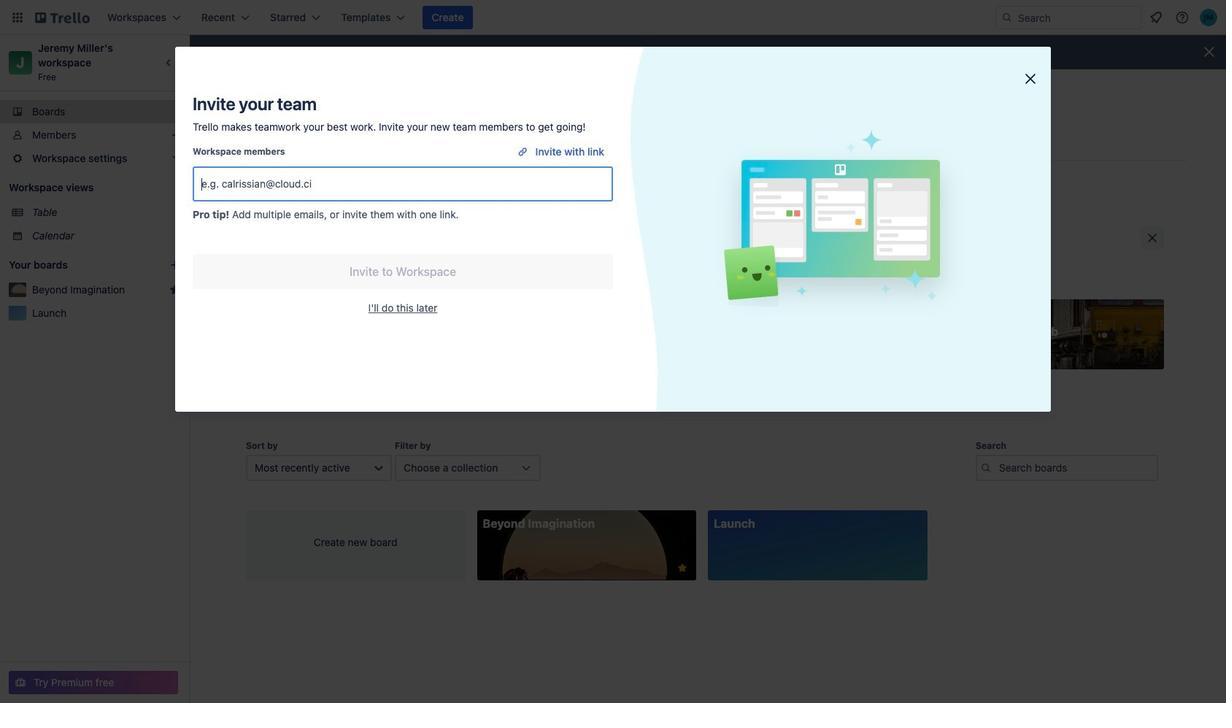 Task type: locate. For each thing, give the bounding box(es) containing it.
add board image
[[169, 259, 181, 271]]

Search boards text field
[[976, 455, 1159, 481]]

search image
[[1002, 12, 1013, 23]]

jeremy miller (jeremymiller198) image
[[1200, 9, 1218, 26]]

open information menu image
[[1176, 10, 1190, 25]]

starred icon image
[[169, 284, 181, 296]]

0 notifications image
[[1148, 9, 1165, 26]]



Task type: describe. For each thing, give the bounding box(es) containing it.
Search field
[[1013, 7, 1141, 28]]

workspace navigation collapse icon image
[[159, 53, 180, 73]]

e.g. calrissian@cloud.ci text field
[[202, 171, 605, 197]]

primary element
[[0, 0, 1227, 35]]

your boards with 2 items element
[[9, 256, 147, 274]]



Task type: vqa. For each thing, say whether or not it's contained in the screenshot.
To
no



